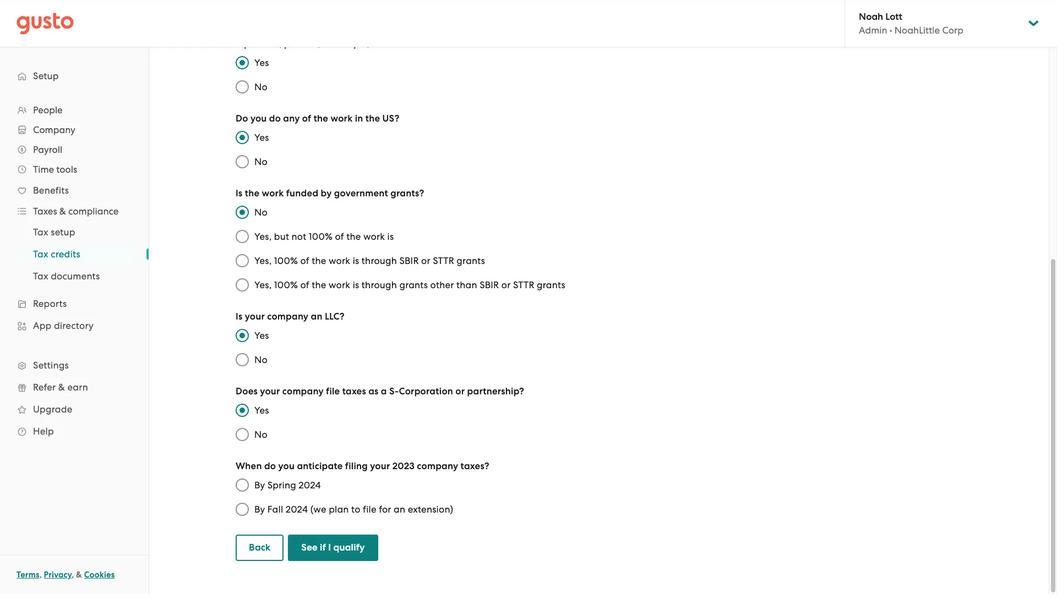 Task type: locate. For each thing, give the bounding box(es) containing it.
no radio down do
[[230, 150, 254, 174]]

0 vertical spatial &
[[59, 206, 66, 217]]

quality,
[[481, 25, 515, 36]]

2 vertical spatial yes,
[[254, 280, 272, 291]]

tax left credits
[[33, 249, 48, 260]]

100%
[[309, 231, 333, 242], [274, 256, 298, 267], [274, 280, 298, 291]]

does
[[236, 25, 258, 36], [236, 386, 258, 398]]

does for does the work improve the functionality, performance, quality, or reliability of a product, process, technique, or formula?
[[236, 25, 258, 36]]

tax documents
[[33, 271, 100, 282]]

1 no radio from the top
[[230, 75, 254, 99]]

No radio
[[230, 150, 254, 174], [230, 423, 254, 447]]

1 through from the top
[[362, 256, 397, 267]]

yes for does the work improve the functionality, performance, quality, or reliability of a product, process, technique, or formula?
[[254, 57, 269, 68]]

0 vertical spatial no radio
[[230, 75, 254, 99]]

2 vertical spatial is
[[353, 280, 359, 291]]

is down yes, but not 100% of the work is
[[353, 256, 359, 267]]

tools
[[56, 164, 77, 175]]

or down functionality,
[[372, 38, 381, 50]]

1 tax from the top
[[33, 227, 48, 238]]

does inside the does the work improve the functionality, performance, quality, or reliability of a product, process, technique, or formula?
[[236, 25, 258, 36]]

tax setup
[[33, 227, 75, 238]]

0 horizontal spatial you
[[251, 113, 267, 124]]

2 list from the top
[[0, 221, 149, 288]]

by left the fall
[[254, 505, 265, 516]]

•
[[890, 25, 893, 36]]

2 by from the top
[[254, 505, 265, 516]]

refer & earn link
[[11, 378, 138, 398]]

1 , from the left
[[39, 571, 42, 581]]

1 vertical spatial tax
[[33, 249, 48, 260]]

no radio for is your company an llc?
[[230, 348, 254, 372]]

4 yes radio from the top
[[230, 399, 254, 423]]

taxes
[[342, 386, 366, 398]]

do you do any of the work in the us?
[[236, 113, 400, 124]]

you
[[251, 113, 267, 124], [278, 461, 295, 473]]

or right the quality,
[[517, 25, 526, 36]]

process,
[[284, 38, 321, 50]]

do right when
[[264, 461, 276, 473]]

company left llc?
[[267, 311, 309, 323]]

100% up the is your company an llc?
[[274, 280, 298, 291]]

sttr
[[433, 256, 454, 267], [513, 280, 535, 291]]

a left s-
[[381, 386, 387, 398]]

if
[[320, 543, 326, 554]]

1 vertical spatial does
[[236, 386, 258, 398]]

2 vertical spatial your
[[370, 461, 390, 473]]

& left the cookies
[[76, 571, 82, 581]]

work
[[277, 25, 299, 36], [331, 113, 353, 124], [262, 188, 284, 199], [364, 231, 385, 242], [329, 256, 350, 267], [329, 280, 350, 291]]

a left product,
[[236, 38, 242, 50]]

by down when
[[254, 480, 265, 491]]

1 no radio from the top
[[230, 150, 254, 174]]

1 no from the top
[[254, 82, 268, 93]]

work inside the does the work improve the functionality, performance, quality, or reliability of a product, process, technique, or formula?
[[277, 25, 299, 36]]

1 vertical spatial a
[[381, 386, 387, 398]]

tax for tax setup
[[33, 227, 48, 238]]

yes radio for does your company file taxes as a s-corporation or partnership?
[[230, 399, 254, 423]]

reports link
[[11, 294, 138, 314]]

Yes, 100% of the work is through SBIR or STTR grants radio
[[230, 249, 254, 273]]

no for does your company file taxes as a s-corporation or partnership?
[[254, 430, 268, 441]]

you right do
[[251, 113, 267, 124]]

2024 down anticipate
[[299, 480, 321, 491]]

when
[[236, 461, 262, 473]]

see if i qualify button
[[288, 535, 378, 562]]

1 vertical spatial by
[[254, 505, 265, 516]]

0 vertical spatial yes,
[[254, 231, 272, 242]]

help link
[[11, 422, 138, 442]]

1 list from the top
[[0, 100, 149, 443]]

2 vertical spatial tax
[[33, 271, 48, 282]]

4 yes from the top
[[254, 405, 269, 416]]

0 vertical spatial through
[[362, 256, 397, 267]]

0 vertical spatial 2024
[[299, 480, 321, 491]]

3 no radio from the top
[[230, 348, 254, 372]]

0 vertical spatial no radio
[[230, 150, 254, 174]]

list
[[0, 100, 149, 443], [0, 221, 149, 288]]

2024 right the fall
[[286, 505, 308, 516]]

0 vertical spatial an
[[311, 311, 323, 323]]

& inside dropdown button
[[59, 206, 66, 217]]

through
[[362, 256, 397, 267], [362, 280, 397, 291]]

1 vertical spatial 2024
[[286, 505, 308, 516]]

&
[[59, 206, 66, 217], [58, 382, 65, 393], [76, 571, 82, 581]]

& for compliance
[[59, 206, 66, 217]]

through for grants
[[362, 280, 397, 291]]

3 yes radio from the top
[[230, 324, 254, 348]]

no
[[254, 82, 268, 93], [254, 156, 268, 167], [254, 207, 268, 218], [254, 355, 268, 366], [254, 430, 268, 441]]

company
[[267, 311, 309, 323], [282, 386, 324, 398], [417, 461, 458, 473]]

is
[[236, 188, 243, 199], [236, 311, 243, 323]]

2 horizontal spatial grants
[[537, 280, 566, 291]]

reliability
[[529, 25, 571, 36]]

sbir up yes, 100% of the work is through grants other than sbir or sttr grants
[[400, 256, 419, 267]]

noah lott admin • noahlittle corp
[[859, 11, 964, 36]]

upgrade
[[33, 404, 72, 415]]

yes for do you do any of the work in the us?
[[254, 132, 269, 143]]

the right any
[[314, 113, 328, 124]]

2 no from the top
[[254, 156, 268, 167]]

fall
[[268, 505, 283, 516]]

company right '2023'
[[417, 461, 458, 473]]

yes for does your company file taxes as a s-corporation or partnership?
[[254, 405, 269, 416]]

documents
[[51, 271, 100, 282]]

payroll
[[33, 144, 62, 155]]

is down yes, 100% of the work is through grants other than sbir or sttr grants option
[[236, 311, 243, 323]]

1 vertical spatial company
[[282, 386, 324, 398]]

No radio
[[230, 75, 254, 99], [230, 201, 254, 225], [230, 348, 254, 372]]

work left in
[[331, 113, 353, 124]]

work up yes, 100% of the work is through sbir or sttr grants
[[364, 231, 385, 242]]

0 vertical spatial sttr
[[433, 256, 454, 267]]

yes
[[254, 57, 269, 68], [254, 132, 269, 143], [254, 331, 269, 342], [254, 405, 269, 416]]

1 vertical spatial no radio
[[230, 423, 254, 447]]

100% down 'but'
[[274, 256, 298, 267]]

, left privacy link
[[39, 571, 42, 581]]

1 does from the top
[[236, 25, 258, 36]]

yes, but not 100% of the work is
[[254, 231, 394, 242]]

1 yes from the top
[[254, 57, 269, 68]]

setup
[[51, 227, 75, 238]]

no radio for does
[[230, 423, 254, 447]]

of right reliability
[[573, 25, 582, 36]]

company left the taxes
[[282, 386, 324, 398]]

Yes radio
[[230, 51, 254, 75], [230, 126, 254, 150], [230, 324, 254, 348], [230, 399, 254, 423]]

a
[[236, 38, 242, 50], [381, 386, 387, 398]]

0 horizontal spatial sbir
[[400, 256, 419, 267]]

1 vertical spatial 100%
[[274, 256, 298, 267]]

0 vertical spatial is
[[236, 188, 243, 199]]

is the work funded by government grants?
[[236, 188, 424, 199]]

no for do you do any of the work in the us?
[[254, 156, 268, 167]]

plan
[[329, 505, 349, 516]]

2 vertical spatial 100%
[[274, 280, 298, 291]]

1 yes radio from the top
[[230, 51, 254, 75]]

2 no radio from the top
[[230, 423, 254, 447]]

2 vertical spatial no radio
[[230, 348, 254, 372]]

app
[[33, 321, 52, 332]]

1 vertical spatial &
[[58, 382, 65, 393]]

, left the cookies
[[72, 571, 74, 581]]

tax down taxes
[[33, 227, 48, 238]]

of right any
[[302, 113, 311, 124]]

tax down tax credits
[[33, 271, 48, 282]]

of
[[573, 25, 582, 36], [302, 113, 311, 124], [335, 231, 344, 242], [300, 256, 309, 267], [300, 280, 309, 291]]

1 vertical spatial is
[[236, 311, 243, 323]]

an
[[311, 311, 323, 323], [394, 505, 406, 516]]

gusto navigation element
[[0, 47, 149, 461]]

yes, left 'but'
[[254, 231, 272, 242]]

0 horizontal spatial ,
[[39, 571, 42, 581]]

2 yes radio from the top
[[230, 126, 254, 150]]

5 no from the top
[[254, 430, 268, 441]]

is up yes, but not 100% of the work is radio on the left of page
[[236, 188, 243, 199]]

is down yes, 100% of the work is through sbir or sttr grants
[[353, 280, 359, 291]]

1 vertical spatial through
[[362, 280, 397, 291]]

work up process,
[[277, 25, 299, 36]]

3 yes from the top
[[254, 331, 269, 342]]

2 is from the top
[[236, 311, 243, 323]]

an right for in the left bottom of the page
[[394, 505, 406, 516]]

is for is the work funded by government grants?
[[236, 188, 243, 199]]

s-
[[389, 386, 399, 398]]

0 horizontal spatial grants
[[400, 280, 428, 291]]

1 horizontal spatial sttr
[[513, 280, 535, 291]]

no radio up when
[[230, 423, 254, 447]]

2 tax from the top
[[33, 249, 48, 260]]

1 vertical spatial yes,
[[254, 256, 272, 267]]

sbir right than
[[480, 280, 499, 291]]

an left llc?
[[311, 311, 323, 323]]

0 vertical spatial tax
[[33, 227, 48, 238]]

1 vertical spatial sttr
[[513, 280, 535, 291]]

1 horizontal spatial ,
[[72, 571, 74, 581]]

you up the by spring 2024
[[278, 461, 295, 473]]

do left any
[[269, 113, 281, 124]]

is for grants
[[353, 280, 359, 291]]

qualify
[[334, 543, 365, 554]]

tax for tax documents
[[33, 271, 48, 282]]

list containing tax setup
[[0, 221, 149, 288]]

1 horizontal spatial file
[[363, 505, 377, 516]]

0 horizontal spatial a
[[236, 38, 242, 50]]

0 vertical spatial your
[[245, 311, 265, 323]]

0 vertical spatial a
[[236, 38, 242, 50]]

is up yes, 100% of the work is through sbir or sttr grants
[[388, 231, 394, 242]]

2 does from the top
[[236, 386, 258, 398]]

0 vertical spatial by
[[254, 480, 265, 491]]

1 is from the top
[[236, 188, 243, 199]]

2 yes, from the top
[[254, 256, 272, 267]]

1 horizontal spatial you
[[278, 461, 295, 473]]

0 vertical spatial company
[[267, 311, 309, 323]]

yes, for yes, 100% of the work is through sbir or sttr grants
[[254, 256, 272, 267]]

credits
[[51, 249, 80, 260]]

tax for tax credits
[[33, 249, 48, 260]]

3 tax from the top
[[33, 271, 48, 282]]

0 vertical spatial does
[[236, 25, 258, 36]]

back button
[[236, 535, 284, 562]]

file left the taxes
[[326, 386, 340, 398]]

your for does
[[260, 386, 280, 398]]

3 yes, from the top
[[254, 280, 272, 291]]

any
[[283, 113, 300, 124]]

yes, for yes, 100% of the work is through grants other than sbir or sttr grants
[[254, 280, 272, 291]]

1 vertical spatial is
[[353, 256, 359, 267]]

1 horizontal spatial sbir
[[480, 280, 499, 291]]

1 vertical spatial file
[[363, 505, 377, 516]]

taxes & compliance button
[[11, 202, 138, 221]]

1 yes, from the top
[[254, 231, 272, 242]]

0 vertical spatial you
[[251, 113, 267, 124]]

yes radio for is your company an llc?
[[230, 324, 254, 348]]

or right than
[[502, 280, 511, 291]]

grants
[[457, 256, 485, 267], [400, 280, 428, 291], [537, 280, 566, 291]]

file right to
[[363, 505, 377, 516]]

1 horizontal spatial an
[[394, 505, 406, 516]]

& left earn at left bottom
[[58, 382, 65, 393]]

1 vertical spatial no radio
[[230, 201, 254, 225]]

for
[[379, 505, 391, 516]]

yes, for yes, but not 100% of the work is
[[254, 231, 272, 242]]

0 vertical spatial file
[[326, 386, 340, 398]]

back
[[249, 543, 271, 554]]

or right corporation
[[456, 386, 465, 398]]

do
[[269, 113, 281, 124], [264, 461, 276, 473]]

1 vertical spatial an
[[394, 505, 406, 516]]

product,
[[244, 38, 282, 50]]

the
[[260, 25, 275, 36], [340, 25, 355, 36], [314, 113, 328, 124], [366, 113, 380, 124], [245, 188, 260, 199], [347, 231, 361, 242], [312, 256, 326, 267], [312, 280, 326, 291]]

4 no from the top
[[254, 355, 268, 366]]

2 yes from the top
[[254, 132, 269, 143]]

2 through from the top
[[362, 280, 397, 291]]

lott
[[886, 11, 903, 23]]

1 by from the top
[[254, 480, 265, 491]]

i
[[328, 543, 331, 554]]

improve
[[302, 25, 338, 36]]

sbir
[[400, 256, 419, 267], [480, 280, 499, 291]]

Yes, 100% of the work is through grants other than SBIR or STTR grants radio
[[230, 273, 254, 297]]

tax
[[33, 227, 48, 238], [33, 249, 48, 260], [33, 271, 48, 282]]

is for sbir
[[353, 256, 359, 267]]

performance,
[[418, 25, 479, 36]]

government
[[334, 188, 388, 199]]

grants?
[[391, 188, 424, 199]]

time tools button
[[11, 160, 138, 180]]

100% for yes, 100% of the work is through sbir or sttr grants
[[274, 256, 298, 267]]

terms , privacy , & cookies
[[17, 571, 115, 581]]

100% right not
[[309, 231, 333, 242]]

through up yes, 100% of the work is through grants other than sbir or sttr grants
[[362, 256, 397, 267]]

0 vertical spatial sbir
[[400, 256, 419, 267]]

by
[[254, 480, 265, 491], [254, 505, 265, 516]]

yes, down yes, 100% of the work is through sbir or sttr grants radio
[[254, 280, 272, 291]]

yes, up yes, 100% of the work is through grants other than sbir or sttr grants option
[[254, 256, 272, 267]]

your
[[245, 311, 265, 323], [260, 386, 280, 398], [370, 461, 390, 473]]

100% for yes, 100% of the work is through grants other than sbir or sttr grants
[[274, 280, 298, 291]]

& right taxes
[[59, 206, 66, 217]]

1 vertical spatial your
[[260, 386, 280, 398]]

through down yes, 100% of the work is through sbir or sttr grants
[[362, 280, 397, 291]]



Task type: vqa. For each thing, say whether or not it's contained in the screenshot.
top team
no



Task type: describe. For each thing, give the bounding box(es) containing it.
benefits
[[33, 185, 69, 196]]

0 horizontal spatial sttr
[[433, 256, 454, 267]]

directory
[[54, 321, 94, 332]]

refer & earn
[[33, 382, 88, 393]]

home image
[[17, 12, 74, 34]]

anticipate
[[297, 461, 343, 473]]

2 no radio from the top
[[230, 201, 254, 225]]

the up yes, 100% of the work is through sbir or sttr grants
[[347, 231, 361, 242]]

to
[[351, 505, 361, 516]]

0 vertical spatial is
[[388, 231, 394, 242]]

terms link
[[17, 571, 39, 581]]

through for sbir
[[362, 256, 397, 267]]

time
[[33, 164, 54, 175]]

0 vertical spatial 100%
[[309, 231, 333, 242]]

2 vertical spatial &
[[76, 571, 82, 581]]

setup link
[[11, 66, 138, 86]]

in
[[355, 113, 363, 124]]

payroll button
[[11, 140, 138, 160]]

1 vertical spatial do
[[264, 461, 276, 473]]

2 vertical spatial company
[[417, 461, 458, 473]]

0 horizontal spatial an
[[311, 311, 323, 323]]

the up llc?
[[312, 280, 326, 291]]

time tools
[[33, 164, 77, 175]]

Yes, but not 100% of the work is radio
[[230, 225, 254, 249]]

yes, 100% of the work is through sbir or sttr grants
[[254, 256, 485, 267]]

0 vertical spatial do
[[269, 113, 281, 124]]

us?
[[383, 113, 400, 124]]

or up yes, 100% of the work is through grants other than sbir or sttr grants
[[421, 256, 431, 267]]

reports
[[33, 299, 67, 310]]

when do you anticipate filing your 2023 company taxes?
[[236, 461, 490, 473]]

admin
[[859, 25, 888, 36]]

the up yes, but not 100% of the work is radio on the left of page
[[245, 188, 260, 199]]

company button
[[11, 120, 138, 140]]

refer
[[33, 382, 56, 393]]

tax documents link
[[20, 267, 138, 286]]

cookies button
[[84, 569, 115, 582]]

do
[[236, 113, 248, 124]]

& for earn
[[58, 382, 65, 393]]

privacy
[[44, 571, 72, 581]]

yes for is your company an llc?
[[254, 331, 269, 342]]

other
[[431, 280, 454, 291]]

the up product,
[[260, 25, 275, 36]]

1 vertical spatial sbir
[[480, 280, 499, 291]]

but
[[274, 231, 289, 242]]

by for by spring 2024
[[254, 480, 265, 491]]

of up the is your company an llc?
[[300, 280, 309, 291]]

people
[[33, 105, 63, 116]]

taxes & compliance
[[33, 206, 119, 217]]

settings link
[[11, 356, 138, 376]]

(we
[[310, 505, 327, 516]]

does the work improve the functionality, performance, quality, or reliability of a product, process, technique, or formula?
[[236, 25, 582, 50]]

corp
[[943, 25, 964, 36]]

of inside the does the work improve the functionality, performance, quality, or reliability of a product, process, technique, or formula?
[[573, 25, 582, 36]]

cookies
[[84, 571, 115, 581]]

2024 for fall
[[286, 505, 308, 516]]

llc?
[[325, 311, 345, 323]]

privacy link
[[44, 571, 72, 581]]

no radio for does the work improve the functionality, performance, quality, or reliability of a product, process, technique, or formula?
[[230, 75, 254, 99]]

no for does the work improve the functionality, performance, quality, or reliability of a product, process, technique, or formula?
[[254, 82, 268, 93]]

upgrade link
[[11, 400, 138, 420]]

By Spring 2024 radio
[[230, 474, 254, 498]]

your for is
[[245, 311, 265, 323]]

1 horizontal spatial grants
[[457, 256, 485, 267]]

benefits link
[[11, 181, 138, 201]]

the right in
[[366, 113, 380, 124]]

than
[[457, 280, 477, 291]]

of up yes, 100% of the work is through sbir or sttr grants
[[335, 231, 344, 242]]

by spring 2024
[[254, 480, 321, 491]]

formula?
[[384, 38, 424, 50]]

By Fall 2024 (we plan to file for an extension) radio
[[230, 498, 254, 522]]

taxes?
[[461, 461, 490, 473]]

help
[[33, 426, 54, 437]]

setup
[[33, 71, 59, 82]]

0 horizontal spatial file
[[326, 386, 340, 398]]

1 horizontal spatial a
[[381, 386, 387, 398]]

as
[[369, 386, 379, 398]]

partnership?
[[467, 386, 524, 398]]

technique,
[[323, 38, 370, 50]]

corporation
[[399, 386, 453, 398]]

work left funded
[[262, 188, 284, 199]]

the up technique,
[[340, 25, 355, 36]]

yes radio for does the work improve the functionality, performance, quality, or reliability of a product, process, technique, or formula?
[[230, 51, 254, 75]]

is for is your company an llc?
[[236, 311, 243, 323]]

the down yes, but not 100% of the work is
[[312, 256, 326, 267]]

3 no from the top
[[254, 207, 268, 218]]

of down not
[[300, 256, 309, 267]]

by for by fall 2024 (we plan to file for an extension)
[[254, 505, 265, 516]]

2024 for spring
[[299, 480, 321, 491]]

functionality,
[[357, 25, 416, 36]]

work down yes, but not 100% of the work is
[[329, 256, 350, 267]]

list containing people
[[0, 100, 149, 443]]

company
[[33, 124, 75, 136]]

by
[[321, 188, 332, 199]]

2023
[[393, 461, 415, 473]]

settings
[[33, 360, 69, 371]]

by fall 2024 (we plan to file for an extension)
[[254, 505, 454, 516]]

extension)
[[408, 505, 454, 516]]

taxes
[[33, 206, 57, 217]]

not
[[292, 231, 306, 242]]

spring
[[268, 480, 296, 491]]

app directory
[[33, 321, 94, 332]]

2 , from the left
[[72, 571, 74, 581]]

earn
[[67, 382, 88, 393]]

noahlittle
[[895, 25, 940, 36]]

tax credits link
[[20, 245, 138, 264]]

company for an
[[267, 311, 309, 323]]

a inside the does the work improve the functionality, performance, quality, or reliability of a product, process, technique, or formula?
[[236, 38, 242, 50]]

funded
[[286, 188, 319, 199]]

1 vertical spatial you
[[278, 461, 295, 473]]

people button
[[11, 100, 138, 120]]

company for file
[[282, 386, 324, 398]]

tax credits
[[33, 249, 80, 260]]

see if i qualify
[[301, 543, 365, 554]]

compliance
[[68, 206, 119, 217]]

work up llc?
[[329, 280, 350, 291]]

no for is your company an llc?
[[254, 355, 268, 366]]

does your company file taxes as a s-corporation or partnership?
[[236, 386, 524, 398]]

terms
[[17, 571, 39, 581]]

yes radio for do you do any of the work in the us?
[[230, 126, 254, 150]]

noah
[[859, 11, 884, 23]]

no radio for do
[[230, 150, 254, 174]]

does for does your company file taxes as a s-corporation or partnership?
[[236, 386, 258, 398]]

app directory link
[[11, 316, 138, 336]]



